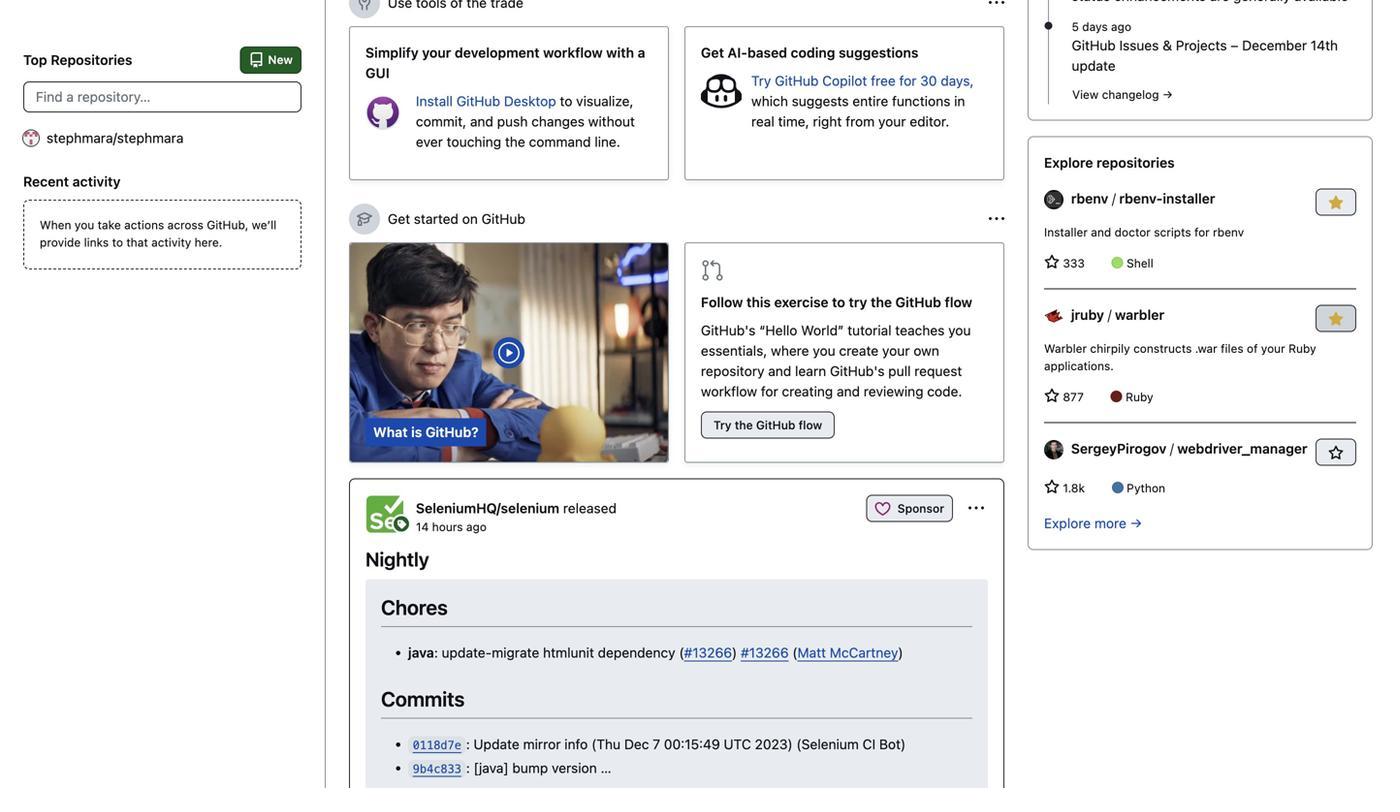 Task type: describe. For each thing, give the bounding box(es) containing it.
and down where in the top of the page
[[768, 363, 791, 379]]

released
[[563, 500, 617, 516]]

"hello
[[759, 322, 797, 338]]

bump
[[512, 760, 548, 776]]

from
[[846, 113, 875, 129]]

push
[[497, 113, 528, 129]]

mirror
[[523, 736, 561, 752]]

files
[[1221, 342, 1244, 355]]

explore repositories
[[1044, 155, 1175, 171]]

play image
[[497, 341, 521, 364]]

simplify your development workflow with a gui element
[[349, 26, 669, 180]]

sponsor link
[[866, 495, 953, 522]]

that
[[126, 236, 148, 249]]

sergeypirogov
[[1071, 441, 1167, 457]]

feed tag image
[[394, 516, 409, 532]]

333
[[1060, 256, 1085, 270]]

to inside try the github flow element
[[832, 294, 845, 310]]

workflow inside simplify your development workflow with a gui
[[543, 45, 603, 61]]

december
[[1242, 37, 1307, 53]]

star this repository image
[[1328, 445, 1344, 461]]

where
[[771, 343, 809, 359]]

installer
[[1044, 225, 1088, 239]]

with
[[606, 45, 634, 61]]

what
[[373, 424, 408, 440]]

new link
[[240, 47, 302, 74]]

explore more → link
[[1044, 515, 1142, 531]]

and inside explore repositories navigation
[[1091, 225, 1111, 239]]

git pull request image
[[701, 259, 724, 282]]

: for java
[[434, 645, 438, 661]]

world"
[[801, 322, 844, 338]]

get ai-based coding suggestions
[[701, 45, 919, 61]]

top repositories
[[23, 52, 132, 68]]

install github desktop
[[416, 93, 560, 109]]

editor.
[[910, 113, 949, 129]]

simplify
[[366, 45, 419, 61]]

…
[[601, 760, 611, 776]]

changelog
[[1102, 88, 1159, 101]]

2 vertical spatial you
[[813, 343, 835, 359]]

[java]
[[474, 760, 509, 776]]

try
[[849, 294, 867, 310]]

suggestions
[[839, 45, 919, 61]]

1 ) from the left
[[732, 645, 737, 661]]

dot fill image
[[1041, 18, 1056, 33]]

install github desktop link
[[416, 93, 560, 109]]

days,
[[941, 73, 974, 89]]

try the github flow element
[[684, 242, 1004, 463]]

14
[[416, 520, 429, 534]]

tutorial
[[848, 322, 892, 338]]

to inside when you take actions across github, we'll provide links to that activity here.
[[112, 236, 123, 249]]

9b4c833 : [java] bump version …
[[413, 760, 611, 776]]

14th
[[1311, 37, 1338, 53]]

days
[[1082, 20, 1108, 33]]

to visualize, commit, and push changes without ever touching the command line.
[[416, 93, 635, 150]]

take
[[98, 218, 121, 232]]

webdriver_manager
[[1177, 441, 1308, 457]]

for for scripts
[[1194, 225, 1210, 239]]

actions
[[124, 218, 164, 232]]

seleniumhq/selenium link
[[416, 500, 559, 516]]

java : update-migrate htmlunit dependency ( #13266 ) #13266 ( matt mccartney )
[[408, 645, 903, 661]]

mccartney
[[830, 645, 898, 661]]

simplify your development workflow with a gui
[[366, 45, 645, 81]]

0 horizontal spatial rbenv
[[1071, 190, 1108, 206]]

ago for 5 days ago github issues & projects – december 14th update
[[1111, 20, 1132, 33]]

copilot
[[822, 73, 867, 89]]

0118d7e : update mirror info (thu dec 7 00:15:49 utc 2023) (selenium ci bot)
[[413, 736, 906, 752]]

card preview element
[[366, 579, 988, 788]]

star image
[[1044, 388, 1060, 404]]

functions
[[892, 93, 950, 109]]

1 #13266 link from the left
[[684, 645, 732, 661]]

/ for sergeypirogov
[[1170, 441, 1174, 457]]

get ai-based coding suggestions element
[[684, 26, 1004, 180]]

htmlunit
[[543, 645, 594, 661]]

scripts
[[1154, 225, 1191, 239]]

version
[[552, 760, 597, 776]]

dependency
[[598, 645, 675, 661]]

update-
[[442, 645, 492, 661]]

activity inside when you take actions across github, we'll provide links to that activity here.
[[151, 236, 191, 249]]

right
[[813, 113, 842, 129]]

nightly link
[[366, 548, 429, 571]]

why am i seeing this? image
[[989, 211, 1004, 227]]

essentials,
[[701, 343, 767, 359]]

stephmara image
[[23, 130, 39, 146]]

try the github flow link
[[701, 412, 835, 439]]

your inside simplify your development workflow with a gui
[[422, 45, 451, 61]]

(selenium
[[796, 736, 859, 752]]

→ for view changelog →
[[1162, 88, 1173, 101]]

a
[[638, 45, 645, 61]]

star image for 333
[[1044, 254, 1060, 270]]

7
[[653, 736, 660, 752]]

started
[[414, 211, 459, 227]]

unstar this repository image for jruby / warbler
[[1328, 312, 1344, 327]]

9b4c833
[[413, 763, 461, 776]]

30
[[920, 73, 937, 89]]

unstar this repository image for rbenv / rbenv-installer
[[1328, 195, 1344, 211]]

mortar board image
[[357, 211, 372, 227]]

(thu
[[591, 736, 621, 752]]

without
[[588, 113, 635, 129]]

seleniumhq/selenium released
[[416, 500, 617, 516]]

1.8k
[[1060, 481, 1085, 495]]

which
[[751, 93, 788, 109]]

explore repositories navigation
[[1028, 136, 1373, 550]]

0 horizontal spatial flow
[[799, 418, 822, 432]]

repository
[[701, 363, 764, 379]]

the inside to visualize, commit, and push changes without ever touching the command line.
[[505, 134, 525, 150]]

creating
[[782, 383, 833, 399]]

877
[[1060, 390, 1084, 404]]

1 horizontal spatial flow
[[945, 294, 972, 310]]

learn
[[795, 363, 826, 379]]

/ for stephmara
[[113, 130, 117, 146]]

github desktop image
[[366, 95, 400, 130]]

time,
[[778, 113, 809, 129]]

and inside to visualize, commit, and push changes without ever touching the command line.
[[470, 113, 493, 129]]

try for try the github flow
[[714, 418, 732, 432]]

jruby
[[1071, 307, 1104, 323]]

1 #13266 from the left
[[684, 645, 732, 661]]

what is github? link
[[350, 243, 680, 462]]



Task type: vqa. For each thing, say whether or not it's contained in the screenshot.
To
yes



Task type: locate. For each thing, give the bounding box(es) containing it.
github inside try github copilot free for 30 days, which suggests entire functions in real time, right from your editor.
[[775, 73, 819, 89]]

you inside when you take actions across github, we'll provide links to that activity here.
[[75, 218, 94, 232]]

your up pull
[[882, 343, 910, 359]]

1 horizontal spatial for
[[899, 73, 917, 89]]

ago inside 5 days ago github issues & projects – december 14th update
[[1111, 20, 1132, 33]]

provide
[[40, 236, 81, 249]]

1 unstar this repository image from the top
[[1328, 195, 1344, 211]]

Find a repository… text field
[[23, 81, 302, 112]]

get for get started on github
[[388, 211, 410, 227]]

2 explore from the top
[[1044, 515, 1091, 531]]

to left 'try'
[[832, 294, 845, 310]]

you up links
[[75, 218, 94, 232]]

warbler chirpily constructs .war files of your ruby applications.
[[1044, 342, 1316, 373]]

: left the update
[[466, 736, 470, 752]]

#13266 link right dependency
[[684, 645, 732, 661]]

follow
[[701, 294, 743, 310]]

Top Repositories search field
[[23, 81, 302, 112]]

1 vertical spatial try
[[714, 418, 732, 432]]

and
[[470, 113, 493, 129], [1091, 225, 1111, 239], [768, 363, 791, 379], [837, 383, 860, 399]]

ci
[[863, 736, 876, 752]]

1 explore from the top
[[1044, 155, 1093, 171]]

1 vertical spatial the
[[871, 294, 892, 310]]

0 horizontal spatial get
[[388, 211, 410, 227]]

stephmara up recent activity
[[47, 130, 113, 146]]

what is github? element
[[349, 242, 680, 463]]

1 horizontal spatial ago
[[1111, 20, 1132, 33]]

real
[[751, 113, 774, 129]]

1 vertical spatial rbenv
[[1213, 225, 1244, 239]]

0118d7e
[[413, 739, 461, 752]]

0 horizontal spatial stephmara
[[47, 130, 113, 146]]

view changelog →
[[1072, 88, 1173, 101]]

what is github? image
[[350, 243, 680, 462]]

: left the "update-"
[[434, 645, 438, 661]]

you right teaches
[[948, 322, 971, 338]]

1 horizontal spatial (
[[792, 645, 797, 661]]

try up which
[[751, 73, 771, 89]]

1 stephmara from the left
[[47, 130, 113, 146]]

for inside github's "hello world" tutorial teaches you essentials, where you create your own repository and learn github's pull request workflow for creating and reviewing code.
[[761, 383, 778, 399]]

/ for rbenv
[[1112, 190, 1116, 206]]

0 horizontal spatial activity
[[72, 174, 121, 190]]

shell
[[1127, 256, 1153, 270]]

flow down creating
[[799, 418, 822, 432]]

) left matt
[[732, 645, 737, 661]]

commit,
[[416, 113, 466, 129]]

github's up essentials,
[[701, 322, 756, 338]]

explore up @rbenv profile 'image' on the top of page
[[1044, 155, 1093, 171]]

to down take
[[112, 236, 123, 249]]

1 vertical spatial star image
[[1044, 479, 1060, 495]]

: for 9b4c833
[[466, 760, 470, 776]]

5 days ago github issues & projects – december 14th update
[[1072, 20, 1338, 74]]

own
[[914, 343, 939, 359]]

github down creating
[[756, 418, 795, 432]]

your right of
[[1261, 342, 1285, 355]]

star image down installer
[[1044, 254, 1060, 270]]

0 vertical spatial :
[[434, 645, 438, 661]]

0 horizontal spatial try
[[714, 418, 732, 432]]

14 hours ago
[[416, 520, 487, 534]]

github up teaches
[[895, 294, 941, 310]]

ruby down constructs
[[1126, 390, 1153, 404]]

1 vertical spatial explore
[[1044, 515, 1091, 531]]

the down repository
[[735, 418, 753, 432]]

0 vertical spatial to
[[560, 93, 572, 109]]

#13266 right dependency
[[684, 645, 732, 661]]

2 vertical spatial to
[[832, 294, 845, 310]]

0 vertical spatial try
[[751, 73, 771, 89]]

top
[[23, 52, 47, 68]]

ago down seleniumhq/selenium link
[[466, 520, 487, 534]]

reviewing
[[864, 383, 923, 399]]

github's down "create"
[[830, 363, 885, 379]]

create
[[839, 343, 879, 359]]

coding
[[791, 45, 835, 61]]

the down push
[[505, 134, 525, 150]]

/ right jruby
[[1108, 307, 1112, 323]]

here.
[[194, 236, 222, 249]]

1 horizontal spatial github's
[[830, 363, 885, 379]]

warbler
[[1115, 307, 1164, 323]]

sergeypirogov / webdriver_manager
[[1071, 441, 1308, 457]]

for
[[899, 73, 917, 89], [1194, 225, 1210, 239], [761, 383, 778, 399]]

touching
[[447, 134, 501, 150]]

1 vertical spatial flow
[[799, 418, 822, 432]]

view
[[1072, 88, 1099, 101]]

your inside github's "hello world" tutorial teaches you essentials, where you create your own repository and learn github's pull request workflow for creating and reviewing code.
[[882, 343, 910, 359]]

1 vertical spatial ruby
[[1126, 390, 1153, 404]]

installer
[[1163, 190, 1215, 206]]

2 vertical spatial :
[[466, 760, 470, 776]]

github?
[[426, 424, 479, 440]]

2 unstar this repository image from the top
[[1328, 312, 1344, 327]]

2 horizontal spatial to
[[832, 294, 845, 310]]

pull
[[888, 363, 911, 379]]

0 vertical spatial for
[[899, 73, 917, 89]]

your down "entire"
[[878, 113, 906, 129]]

rbenv-
[[1119, 190, 1163, 206]]

new
[[268, 53, 293, 66]]

: for 0118d7e
[[466, 736, 470, 752]]

0 vertical spatial activity
[[72, 174, 121, 190]]

gui
[[366, 65, 390, 81]]

0 vertical spatial the
[[505, 134, 525, 150]]

0 horizontal spatial #13266 link
[[684, 645, 732, 661]]

@sergeypirogov profile image
[[1044, 440, 1064, 460]]

1 vertical spatial for
[[1194, 225, 1210, 239]]

1 vertical spatial workflow
[[701, 383, 757, 399]]

@seleniumhq profile image
[[366, 495, 404, 534]]

warbler
[[1044, 342, 1087, 355]]

github issues & projects – december 14th update link
[[1072, 35, 1356, 76]]

0 vertical spatial explore
[[1044, 155, 1093, 171]]

star image for 1.8k
[[1044, 479, 1060, 495]]

( left mccartney
[[792, 645, 797, 661]]

for inside explore repositories navigation
[[1194, 225, 1210, 239]]

0 vertical spatial ruby
[[1289, 342, 1316, 355]]

1 horizontal spatial the
[[735, 418, 753, 432]]

9b4c833 link
[[408, 760, 466, 778]]

github inside simplify your development workflow with a gui element
[[456, 93, 500, 109]]

0 horizontal spatial →
[[1130, 515, 1142, 531]]

for up try the github flow
[[761, 383, 778, 399]]

heart image
[[875, 501, 891, 517]]

#13266 left matt
[[741, 645, 789, 661]]

1 horizontal spatial try
[[751, 73, 771, 89]]

ever
[[416, 134, 443, 150]]

1 horizontal spatial workflow
[[701, 383, 757, 399]]

2 ( from the left
[[792, 645, 797, 661]]

workflow left with
[[543, 45, 603, 61]]

0 horizontal spatial (
[[679, 645, 684, 661]]

0 horizontal spatial workflow
[[543, 45, 603, 61]]

0 vertical spatial ago
[[1111, 20, 1132, 33]]

why am i seeing this? image
[[989, 0, 1004, 11]]

0 vertical spatial you
[[75, 218, 94, 232]]

0 horizontal spatial the
[[505, 134, 525, 150]]

→
[[1162, 88, 1173, 101], [1130, 515, 1142, 531]]

0 horizontal spatial github's
[[701, 322, 756, 338]]

github's "hello world" tutorial teaches you essentials, where you create your own repository and learn github's pull request workflow for creating and reviewing code.
[[701, 322, 971, 399]]

constructs
[[1133, 342, 1192, 355]]

visualize,
[[576, 93, 634, 109]]

( right dependency
[[679, 645, 684, 661]]

0 vertical spatial flow
[[945, 294, 972, 310]]

migrate
[[492, 645, 539, 661]]

what is github?
[[373, 424, 479, 440]]

1 vertical spatial you
[[948, 322, 971, 338]]

installer and doctor scripts for rbenv
[[1044, 225, 1244, 239]]

your inside try github copilot free for 30 days, which suggests entire functions in real time, right from your editor.
[[878, 113, 906, 129]]

ruby right of
[[1289, 342, 1316, 355]]

0 vertical spatial star image
[[1044, 254, 1060, 270]]

2 horizontal spatial you
[[948, 322, 971, 338]]

2 horizontal spatial for
[[1194, 225, 1210, 239]]

activity up take
[[72, 174, 121, 190]]

try inside try github copilot free for 30 days, which suggests entire functions in real time, right from your editor.
[[751, 73, 771, 89]]

issues
[[1119, 37, 1159, 53]]

stephmara
[[47, 130, 113, 146], [117, 130, 184, 146]]

1 horizontal spatial activity
[[151, 236, 191, 249]]

2 #13266 from the left
[[741, 645, 789, 661]]

0 vertical spatial get
[[701, 45, 724, 61]]

you down world"
[[813, 343, 835, 359]]

tools image
[[357, 0, 372, 11]]

github up push
[[456, 93, 500, 109]]

1 vertical spatial to
[[112, 236, 123, 249]]

1 horizontal spatial you
[[813, 343, 835, 359]]

try github copilot free for 30 days, link
[[751, 73, 974, 89]]

2 vertical spatial the
[[735, 418, 753, 432]]

dec
[[624, 736, 649, 752]]

github inside 5 days ago github issues & projects – december 14th update
[[1072, 37, 1116, 53]]

1 horizontal spatial ruby
[[1289, 342, 1316, 355]]

to up changes
[[560, 93, 572, 109]]

2 horizontal spatial the
[[871, 294, 892, 310]]

matt mccartney link
[[797, 645, 898, 661]]

hours
[[432, 520, 463, 534]]

/ up recent activity
[[113, 130, 117, 146]]

0 horizontal spatial you
[[75, 218, 94, 232]]

→ for explore more →
[[1130, 515, 1142, 531]]

1 vertical spatial ago
[[466, 520, 487, 534]]

github down get ai-based coding suggestions
[[775, 73, 819, 89]]

explore for explore repositories
[[1044, 155, 1093, 171]]

0 vertical spatial github's
[[701, 322, 756, 338]]

2 ) from the left
[[898, 645, 903, 661]]

star image down the @sergeypirogov profile icon
[[1044, 479, 1060, 495]]

for inside try github copilot free for 30 days, which suggests entire functions in real time, right from your editor.
[[899, 73, 917, 89]]

flow up request
[[945, 294, 972, 310]]

unstar this repository image
[[1328, 195, 1344, 211], [1328, 312, 1344, 327]]

→ right more on the bottom
[[1130, 515, 1142, 531]]

/ for jruby
[[1108, 307, 1112, 323]]

1 ( from the left
[[679, 645, 684, 661]]

1 vertical spatial :
[[466, 736, 470, 752]]

in
[[954, 93, 965, 109]]

2 stephmara from the left
[[117, 130, 184, 146]]

star image
[[1044, 254, 1060, 270], [1044, 479, 1060, 495]]

1 horizontal spatial )
[[898, 645, 903, 661]]

teaches
[[895, 322, 945, 338]]

1 horizontal spatial rbenv
[[1213, 225, 1244, 239]]

get right mortar board icon
[[388, 211, 410, 227]]

entire
[[853, 93, 888, 109]]

1 vertical spatial activity
[[151, 236, 191, 249]]

doctor
[[1115, 225, 1151, 239]]

rbenv down "installer"
[[1213, 225, 1244, 239]]

workflow inside github's "hello world" tutorial teaches you essentials, where you create your own repository and learn github's pull request workflow for creating and reviewing code.
[[701, 383, 757, 399]]

update
[[474, 736, 519, 752]]

0 vertical spatial unstar this repository image
[[1328, 195, 1344, 211]]

rbenv
[[1071, 190, 1108, 206], [1213, 225, 1244, 239]]

/ right the sergeypirogov
[[1170, 441, 1174, 457]]

stephmara down find a repository… "text field"
[[117, 130, 184, 146]]

0 horizontal spatial to
[[112, 236, 123, 249]]

2 star image from the top
[[1044, 479, 1060, 495]]

1 vertical spatial →
[[1130, 515, 1142, 531]]

explore down 1.8k at right bottom
[[1044, 515, 1091, 531]]

for right "scripts"
[[1194, 225, 1210, 239]]

0 horizontal spatial #13266
[[684, 645, 732, 661]]

1 horizontal spatial #13266
[[741, 645, 789, 661]]

2023)
[[755, 736, 793, 752]]

get left ai-
[[701, 45, 724, 61]]

repositories
[[51, 52, 132, 68]]

#13266 link left matt
[[741, 645, 789, 661]]

/ left rbenv-
[[1112, 190, 1116, 206]]

feed item heading menu image
[[969, 501, 984, 516]]

applications.
[[1044, 359, 1114, 373]]

0 vertical spatial →
[[1162, 88, 1173, 101]]

0 horizontal spatial ruby
[[1126, 390, 1153, 404]]

your right simplify
[[422, 45, 451, 61]]

repo link element
[[866, 495, 969, 522]]

for left 30
[[899, 73, 917, 89]]

to inside to visualize, commit, and push changes without ever touching the command line.
[[560, 93, 572, 109]]

1 horizontal spatial to
[[560, 93, 572, 109]]

and left doctor
[[1091, 225, 1111, 239]]

1 horizontal spatial stephmara
[[117, 130, 184, 146]]

request
[[914, 363, 962, 379]]

we'll
[[252, 218, 276, 232]]

ago up issues
[[1111, 20, 1132, 33]]

@jruby profile image
[[1044, 307, 1064, 326]]

rbenv right @rbenv profile 'image' on the top of page
[[1071, 190, 1108, 206]]

chirpily
[[1090, 342, 1130, 355]]

1 vertical spatial unstar this repository image
[[1328, 312, 1344, 327]]

@rbenv profile image
[[1044, 190, 1064, 210]]

activity down across
[[151, 236, 191, 249]]

and right creating
[[837, 383, 860, 399]]

: left [java]
[[466, 760, 470, 776]]

0 vertical spatial workflow
[[543, 45, 603, 61]]

the right 'try'
[[871, 294, 892, 310]]

jruby / warbler
[[1071, 307, 1164, 323]]

try for try github copilot free for 30 days, which suggests entire functions in real time, right from your editor.
[[751, 73, 771, 89]]

try down repository
[[714, 418, 732, 432]]

1 horizontal spatial get
[[701, 45, 724, 61]]

github down days
[[1072, 37, 1116, 53]]

matt
[[797, 645, 826, 661]]

explore more →
[[1044, 515, 1142, 531]]

github right on
[[482, 211, 525, 227]]

(
[[679, 645, 684, 661], [792, 645, 797, 661]]

stephmara / stephmara
[[47, 130, 184, 146]]

1 star image from the top
[[1044, 254, 1060, 270]]

0 vertical spatial rbenv
[[1071, 190, 1108, 206]]

your inside warbler chirpily constructs .war files of your ruby applications.
[[1261, 342, 1285, 355]]

0 horizontal spatial )
[[732, 645, 737, 661]]

1 horizontal spatial →
[[1162, 88, 1173, 101]]

get for get ai-based coding suggestions
[[701, 45, 724, 61]]

0 horizontal spatial ago
[[466, 520, 487, 534]]

and down install github desktop link
[[470, 113, 493, 129]]

→ right changelog
[[1162, 88, 1173, 101]]

workflow down repository
[[701, 383, 757, 399]]

→ inside explore repositories navigation
[[1130, 515, 1142, 531]]

code.
[[927, 383, 962, 399]]

2 #13266 link from the left
[[741, 645, 789, 661]]

across
[[167, 218, 203, 232]]

nightly
[[366, 548, 429, 571]]

command
[[529, 134, 591, 150]]

0 horizontal spatial for
[[761, 383, 778, 399]]

explore for explore more →
[[1044, 515, 1091, 531]]

ago for 14 hours ago
[[466, 520, 487, 534]]

follow this exercise to try the github flow
[[701, 294, 972, 310]]

for for free
[[899, 73, 917, 89]]

utc
[[724, 736, 751, 752]]

) right matt
[[898, 645, 903, 661]]

on
[[462, 211, 478, 227]]

when
[[40, 218, 71, 232]]

1 vertical spatial github's
[[830, 363, 885, 379]]

chores
[[381, 595, 448, 620]]

2 vertical spatial for
[[761, 383, 778, 399]]

suggests
[[792, 93, 849, 109]]

view changelog → link
[[1072, 88, 1173, 101]]

1 horizontal spatial #13266 link
[[741, 645, 789, 661]]

1 vertical spatial get
[[388, 211, 410, 227]]

ruby inside warbler chirpily constructs .war files of your ruby applications.
[[1289, 342, 1316, 355]]

github,
[[207, 218, 248, 232]]



